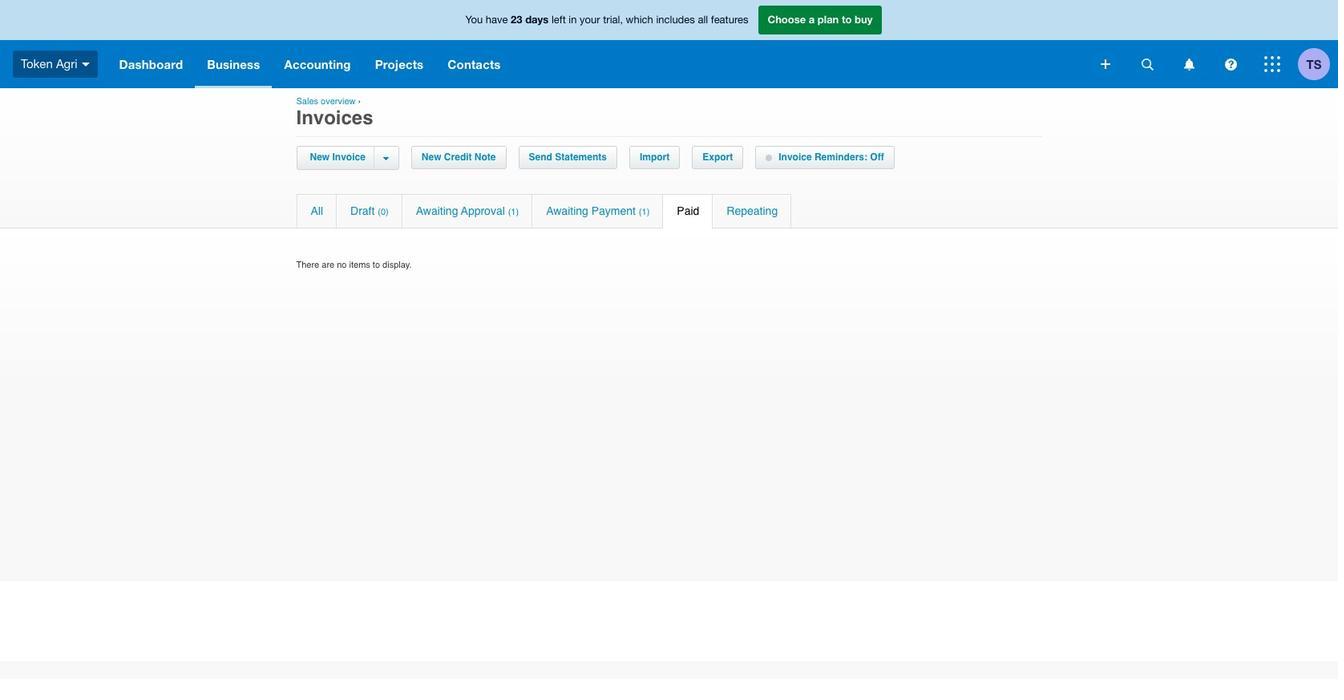 Task type: locate. For each thing, give the bounding box(es) containing it.
token agri
[[21, 57, 77, 70]]

export link
[[693, 147, 743, 168]]

trial,
[[603, 14, 623, 26]]

(1) inside awaiting payment (1)
[[639, 207, 650, 217]]

you have 23 days left in your trial, which includes all features
[[466, 13, 749, 26]]

0 horizontal spatial to
[[373, 260, 380, 270]]

1 horizontal spatial to
[[842, 13, 852, 26]]

invoice reminders:                                  off
[[779, 152, 884, 163]]

draft (0)
[[351, 205, 389, 217]]

in
[[569, 14, 577, 26]]

to left buy
[[842, 13, 852, 26]]

statements
[[555, 152, 607, 163]]

0 horizontal spatial invoice
[[332, 152, 366, 163]]

svg image
[[1184, 58, 1195, 70], [1225, 58, 1237, 70], [1101, 59, 1111, 69], [81, 62, 89, 66]]

are
[[322, 260, 335, 270]]

1 new from the left
[[310, 152, 330, 163]]

items
[[349, 260, 370, 270]]

1 horizontal spatial awaiting
[[546, 205, 589, 217]]

svg image
[[1265, 56, 1281, 72], [1142, 58, 1154, 70]]

new left credit
[[422, 152, 442, 163]]

2 (1) from the left
[[639, 207, 650, 217]]

token
[[21, 57, 53, 70]]

(1) for awaiting payment
[[639, 207, 650, 217]]

awaiting
[[416, 205, 458, 217], [546, 205, 589, 217]]

2 new from the left
[[422, 152, 442, 163]]

2 invoice from the left
[[779, 152, 812, 163]]

contacts
[[448, 57, 501, 71]]

invoice
[[332, 152, 366, 163], [779, 152, 812, 163]]

0 horizontal spatial awaiting
[[416, 205, 458, 217]]

your
[[580, 14, 600, 26]]

23
[[511, 13, 523, 26]]

awaiting left approval
[[416, 205, 458, 217]]

awaiting for awaiting approval
[[416, 205, 458, 217]]

invoice left reminders:
[[779, 152, 812, 163]]

invoices
[[296, 107, 373, 129]]

0 vertical spatial to
[[842, 13, 852, 26]]

new down invoices
[[310, 152, 330, 163]]

1 horizontal spatial new
[[422, 152, 442, 163]]

(1) inside the awaiting approval (1)
[[508, 207, 519, 217]]

(1) right approval
[[508, 207, 519, 217]]

credit
[[444, 152, 472, 163]]

(1) right payment
[[639, 207, 650, 217]]

ts
[[1307, 57, 1322, 71]]

to right items
[[373, 260, 380, 270]]

1 horizontal spatial invoice
[[779, 152, 812, 163]]

new
[[310, 152, 330, 163], [422, 152, 442, 163]]

1 awaiting from the left
[[416, 205, 458, 217]]

(1) for awaiting approval
[[508, 207, 519, 217]]

invoice down invoices
[[332, 152, 366, 163]]

choose a plan to buy
[[768, 13, 873, 26]]

sales overview › invoices
[[296, 96, 373, 129]]

svg image inside token agri popup button
[[81, 62, 89, 66]]

import
[[640, 152, 670, 163]]

send statements
[[529, 152, 607, 163]]

have
[[486, 14, 508, 26]]

approval
[[461, 205, 505, 217]]

sales overview link
[[296, 96, 356, 107]]

sales
[[296, 96, 318, 107]]

2 awaiting from the left
[[546, 205, 589, 217]]

a
[[809, 13, 815, 26]]

banner
[[0, 0, 1339, 88]]

buy
[[855, 13, 873, 26]]

to
[[842, 13, 852, 26], [373, 260, 380, 270]]

1 horizontal spatial (1)
[[639, 207, 650, 217]]

includes
[[656, 14, 695, 26]]

0 horizontal spatial new
[[310, 152, 330, 163]]

which
[[626, 14, 653, 26]]

awaiting left payment
[[546, 205, 589, 217]]

projects
[[375, 57, 424, 71]]

(1)
[[508, 207, 519, 217], [639, 207, 650, 217]]

dashboard link
[[107, 40, 195, 88]]

token agri button
[[0, 40, 107, 88]]

choose
[[768, 13, 806, 26]]

0 horizontal spatial (1)
[[508, 207, 519, 217]]

repeating link
[[713, 195, 792, 228]]

1 (1) from the left
[[508, 207, 519, 217]]



Task type: vqa. For each thing, say whether or not it's contained in the screenshot.
Business
yes



Task type: describe. For each thing, give the bounding box(es) containing it.
all
[[698, 14, 708, 26]]

new invoice link
[[306, 147, 374, 168]]

days
[[525, 13, 549, 26]]

awaiting for awaiting payment
[[546, 205, 589, 217]]

new for new invoice
[[310, 152, 330, 163]]

(0)
[[378, 207, 389, 217]]

note
[[475, 152, 496, 163]]

paid
[[677, 205, 700, 217]]

1 vertical spatial to
[[373, 260, 380, 270]]

off
[[870, 152, 884, 163]]

there are no items to display.
[[296, 260, 412, 270]]

send
[[529, 152, 552, 163]]

projects button
[[363, 40, 436, 88]]

0 horizontal spatial svg image
[[1142, 58, 1154, 70]]

you
[[466, 14, 483, 26]]

features
[[711, 14, 749, 26]]

repeating
[[727, 205, 778, 217]]

business button
[[195, 40, 272, 88]]

business
[[207, 57, 260, 71]]

ts button
[[1298, 40, 1339, 88]]

paid link
[[664, 195, 712, 228]]

new for new credit note
[[422, 152, 442, 163]]

invoice reminders:                                  off link
[[757, 147, 894, 168]]

›
[[358, 96, 361, 107]]

awaiting approval (1)
[[416, 205, 519, 217]]

send statements link
[[519, 147, 617, 168]]

payment
[[592, 205, 636, 217]]

accounting
[[284, 57, 351, 71]]

banner containing ts
[[0, 0, 1339, 88]]

1 horizontal spatial svg image
[[1265, 56, 1281, 72]]

import link
[[630, 147, 680, 168]]

overview
[[321, 96, 356, 107]]

display.
[[383, 260, 412, 270]]

1 invoice from the left
[[332, 152, 366, 163]]

new credit note
[[422, 152, 496, 163]]

reminders:
[[815, 152, 868, 163]]

there
[[296, 260, 319, 270]]

export
[[703, 152, 733, 163]]

plan
[[818, 13, 839, 26]]

draft
[[351, 205, 375, 217]]

awaiting payment (1)
[[546, 205, 650, 217]]

agri
[[56, 57, 77, 70]]

no
[[337, 260, 347, 270]]

left
[[552, 14, 566, 26]]

new invoice
[[310, 152, 366, 163]]

all
[[311, 205, 323, 217]]

new credit note link
[[412, 147, 506, 168]]

accounting button
[[272, 40, 363, 88]]

dashboard
[[119, 57, 183, 71]]

contacts button
[[436, 40, 513, 88]]

all link
[[297, 195, 336, 228]]



